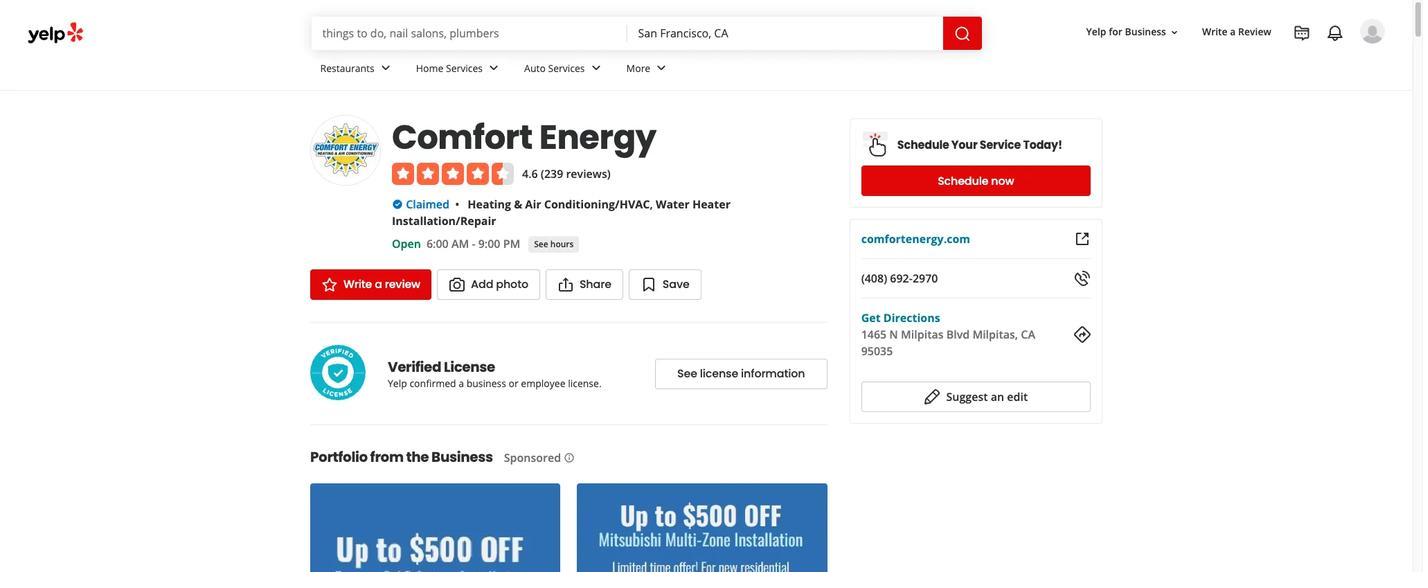 Task type: vqa. For each thing, say whether or not it's contained in the screenshot.
Write a Review link
yes



Task type: locate. For each thing, give the bounding box(es) containing it.
0 horizontal spatial business
[[432, 447, 493, 467]]

schedule your service today!
[[897, 137, 1062, 153]]

write a review
[[343, 276, 420, 292]]

more link
[[615, 50, 681, 90]]

or
[[509, 376, 518, 390]]

a left "review"
[[1230, 25, 1236, 38]]

,
[[650, 197, 653, 212]]

0 vertical spatial schedule
[[897, 137, 949, 153]]

confirmed
[[410, 376, 456, 390]]

0 vertical spatial see
[[534, 238, 548, 250]]

0 horizontal spatial none field
[[322, 26, 616, 41]]

1 services from the left
[[446, 61, 483, 75]]

suggest an edit button
[[861, 382, 1091, 412]]

services right home
[[446, 61, 483, 75]]

auto services
[[524, 61, 585, 75]]

schedule for schedule now
[[938, 173, 988, 189]]

yelp
[[1086, 25, 1106, 38], [388, 376, 407, 390]]

services for auto services
[[548, 61, 585, 75]]

schedule now
[[938, 173, 1014, 189]]

24 phone v2 image
[[1074, 270, 1091, 287]]

conditioning/hvac
[[544, 197, 650, 212]]

an
[[991, 389, 1004, 404]]

None search field
[[311, 17, 984, 50]]

24 chevron down v2 image for more
[[653, 60, 670, 76]]

24 chevron down v2 image left auto
[[485, 60, 502, 76]]

1 vertical spatial write
[[343, 276, 372, 292]]

business categories element
[[309, 50, 1385, 90]]

1 horizontal spatial services
[[548, 61, 585, 75]]

directions
[[884, 310, 940, 325]]

business right the
[[432, 447, 493, 467]]

edit
[[1007, 389, 1028, 404]]

schedule down your
[[938, 173, 988, 189]]

1 vertical spatial yelp
[[388, 376, 407, 390]]

the
[[406, 447, 429, 467]]

services for home services
[[446, 61, 483, 75]]

2970
[[913, 271, 938, 286]]

a left business
[[459, 376, 464, 390]]

reviews)
[[566, 166, 611, 181]]

24 chevron down v2 image inside more link
[[653, 60, 670, 76]]

0 vertical spatial write
[[1202, 25, 1228, 38]]

a left review
[[375, 276, 382, 292]]

hours
[[550, 238, 574, 250]]

1 horizontal spatial write
[[1202, 25, 1228, 38]]

write
[[1202, 25, 1228, 38], [343, 276, 372, 292]]

services left 24 chevron down v2 image
[[548, 61, 585, 75]]

services
[[446, 61, 483, 75], [548, 61, 585, 75]]

(408)
[[861, 271, 887, 286]]

0 vertical spatial yelp
[[1086, 25, 1106, 38]]

schedule now link
[[861, 166, 1091, 196]]

a for review
[[375, 276, 382, 292]]

write a review
[[1202, 25, 1271, 38]]

see
[[534, 238, 548, 250], [677, 366, 697, 382]]

0 horizontal spatial a
[[375, 276, 382, 292]]

1 horizontal spatial 24 chevron down v2 image
[[485, 60, 502, 76]]

2 24 chevron down v2 image from the left
[[485, 60, 502, 76]]

0 vertical spatial a
[[1230, 25, 1236, 38]]

write a review link
[[310, 269, 431, 300]]

schedule
[[897, 137, 949, 153], [938, 173, 988, 189]]

1 vertical spatial see
[[677, 366, 697, 382]]

heating
[[468, 197, 511, 212]]

1 vertical spatial a
[[375, 276, 382, 292]]

write for write a review
[[1202, 25, 1228, 38]]

air
[[525, 197, 541, 212]]

1 horizontal spatial a
[[459, 376, 464, 390]]

water heater installation/repair link
[[392, 197, 731, 229]]

3 24 chevron down v2 image from the left
[[653, 60, 670, 76]]

4.6 (239 reviews)
[[522, 166, 611, 181]]

24 star v2 image
[[321, 276, 338, 293]]

for
[[1109, 25, 1122, 38]]

yelp left confirmed
[[388, 376, 407, 390]]

projects image
[[1294, 25, 1310, 42]]

business
[[467, 376, 506, 390]]

(239 reviews) link
[[541, 166, 611, 181]]

business inside button
[[1125, 25, 1166, 38]]

2 services from the left
[[548, 61, 585, 75]]

user actions element
[[1075, 17, 1404, 102]]

1 horizontal spatial none field
[[638, 26, 932, 41]]

see inside button
[[677, 366, 697, 382]]

more
[[626, 61, 650, 75]]

business
[[1125, 25, 1166, 38], [432, 447, 493, 467]]

95035
[[861, 343, 893, 359]]

yelp for business
[[1086, 25, 1166, 38]]

see for see license information
[[677, 366, 697, 382]]

schedule for schedule your service today!
[[897, 137, 949, 153]]

n
[[889, 327, 898, 342]]

a inside the verified license yelp confirmed a business or employee license.
[[459, 376, 464, 390]]

2 horizontal spatial a
[[1230, 25, 1236, 38]]

16 chevron down v2 image
[[1169, 27, 1180, 38]]

1 horizontal spatial see
[[677, 366, 697, 382]]

0 vertical spatial business
[[1125, 25, 1166, 38]]

see hours link
[[529, 236, 579, 253]]

heating & air conditioning/hvac link
[[468, 197, 650, 212]]

1 24 chevron down v2 image from the left
[[377, 60, 394, 76]]

(408) 692-2970
[[861, 271, 938, 286]]

1 horizontal spatial yelp
[[1086, 25, 1106, 38]]

(239
[[541, 166, 563, 181]]

pm
[[503, 236, 520, 251]]

yelp inside the verified license yelp confirmed a business or employee license.
[[388, 376, 407, 390]]

1 none field from the left
[[322, 26, 616, 41]]

2 horizontal spatial 24 chevron down v2 image
[[653, 60, 670, 76]]

2 none field from the left
[[638, 26, 932, 41]]

24 share v2 image
[[557, 276, 574, 293]]

24 chevron down v2 image
[[588, 60, 604, 76]]

24 chevron down v2 image inside home services link
[[485, 60, 502, 76]]

auto services link
[[513, 50, 615, 90]]

see left hours
[[534, 238, 548, 250]]

&
[[514, 197, 522, 212]]

license.
[[568, 376, 602, 390]]

share button
[[546, 269, 623, 300]]

None field
[[322, 26, 616, 41], [638, 26, 932, 41]]

comfortenergy.com link
[[861, 231, 970, 247]]

yelp left for
[[1086, 25, 1106, 38]]

information
[[741, 366, 805, 382]]

1 horizontal spatial business
[[1125, 25, 1166, 38]]

add
[[471, 276, 493, 292]]

see license information button
[[655, 358, 827, 389]]

milpitas
[[901, 327, 944, 342]]

write left "review"
[[1202, 25, 1228, 38]]

see hours
[[534, 238, 574, 250]]

business left 16 chevron down v2 image
[[1125, 25, 1166, 38]]

installation/repair
[[392, 213, 496, 229]]

portfolio from the business element
[[288, 425, 836, 572]]

portfolio from the business
[[310, 447, 493, 467]]

24 chevron down v2 image inside the restaurants link
[[377, 60, 394, 76]]

see license information
[[677, 366, 805, 382]]

24 chevron down v2 image
[[377, 60, 394, 76], [485, 60, 502, 76], [653, 60, 670, 76]]

0 horizontal spatial see
[[534, 238, 548, 250]]

692-
[[890, 271, 913, 286]]

-
[[472, 236, 475, 251]]

heater
[[692, 197, 731, 212]]

write right 24 star v2 image
[[343, 276, 372, 292]]

comfortenergy.com
[[861, 231, 970, 247]]

0 horizontal spatial yelp
[[388, 376, 407, 390]]

none field near
[[638, 26, 932, 41]]

write inside user actions element
[[1202, 25, 1228, 38]]

schedule left your
[[897, 137, 949, 153]]

a
[[1230, 25, 1236, 38], [375, 276, 382, 292], [459, 376, 464, 390]]

restaurants link
[[309, 50, 405, 90]]

0 horizontal spatial services
[[446, 61, 483, 75]]

1 vertical spatial business
[[432, 447, 493, 467]]

0 horizontal spatial 24 chevron down v2 image
[[377, 60, 394, 76]]

0 horizontal spatial write
[[343, 276, 372, 292]]

24 external link v2 image
[[1074, 231, 1091, 247]]

24 pencil v2 image
[[924, 389, 941, 405]]

review
[[1238, 25, 1271, 38]]

1 vertical spatial schedule
[[938, 173, 988, 189]]

4.6
[[522, 166, 538, 181]]

2 vertical spatial a
[[459, 376, 464, 390]]

24 chevron down v2 image right "restaurants"
[[377, 60, 394, 76]]

yelp for business button
[[1081, 20, 1186, 45]]

review
[[385, 276, 420, 292]]

24 chevron down v2 image right more
[[653, 60, 670, 76]]

see left license
[[677, 366, 697, 382]]



Task type: describe. For each thing, give the bounding box(es) containing it.
24 camera v2 image
[[449, 276, 465, 293]]

verified
[[388, 357, 441, 376]]

heating & air conditioning/hvac ,
[[468, 197, 656, 212]]

suggest
[[946, 389, 988, 404]]

license
[[444, 357, 495, 376]]

auto
[[524, 61, 546, 75]]

business logo image
[[310, 115, 381, 186]]

portfolio
[[310, 447, 368, 467]]

service
[[980, 137, 1021, 153]]

save button
[[629, 269, 701, 300]]

notifications image
[[1327, 25, 1343, 42]]

water
[[656, 197, 690, 212]]

restaurants
[[320, 61, 374, 75]]

milpitas,
[[973, 327, 1018, 342]]

write a review link
[[1197, 20, 1277, 45]]

employee
[[521, 376, 565, 390]]

home
[[416, 61, 443, 75]]

Find text field
[[322, 26, 616, 41]]

Near text field
[[638, 26, 932, 41]]

see for see hours
[[534, 238, 548, 250]]

16 info v2 image
[[564, 452, 575, 463]]

am
[[451, 236, 469, 251]]

24 chevron down v2 image for home services
[[485, 60, 502, 76]]

24 save outline v2 image
[[640, 276, 657, 293]]

24 directions v2 image
[[1074, 326, 1091, 343]]

search image
[[954, 25, 971, 42]]

verified license yelp confirmed a business or employee license.
[[388, 357, 602, 390]]

4.6 star rating image
[[392, 163, 514, 185]]

16 claim filled v2 image
[[392, 199, 403, 210]]

home services
[[416, 61, 483, 75]]

nolan p. image
[[1360, 19, 1385, 44]]

add photo
[[471, 276, 528, 292]]

1465
[[861, 327, 887, 342]]

get directions 1465 n milpitas blvd milpitas, ca 95035
[[861, 310, 1035, 359]]

comfort energy
[[392, 114, 656, 161]]

blvd
[[946, 327, 970, 342]]

home services link
[[405, 50, 513, 90]]

photo
[[496, 276, 528, 292]]

comfort
[[392, 114, 533, 161]]

add photo link
[[437, 269, 540, 300]]

9:00
[[478, 236, 500, 251]]

license
[[700, 366, 738, 382]]

open 6:00 am - 9:00 pm
[[392, 236, 520, 251]]

a for review
[[1230, 25, 1236, 38]]

share
[[580, 276, 611, 292]]

yelp inside button
[[1086, 25, 1106, 38]]

your
[[951, 137, 978, 153]]

claimed
[[406, 197, 449, 212]]

now
[[991, 173, 1014, 189]]

write for write a review
[[343, 276, 372, 292]]

24 chevron down v2 image for restaurants
[[377, 60, 394, 76]]

from
[[370, 447, 404, 467]]

ca
[[1021, 327, 1035, 342]]

get
[[861, 310, 881, 325]]

water heater installation/repair
[[392, 197, 731, 229]]

energy
[[539, 114, 656, 161]]

save
[[663, 276, 689, 292]]

get directions link
[[861, 310, 940, 325]]

open
[[392, 236, 421, 251]]

6:00
[[427, 236, 449, 251]]

sponsored
[[504, 450, 561, 465]]

today!
[[1023, 137, 1062, 153]]

none field "find"
[[322, 26, 616, 41]]

suggest an edit
[[946, 389, 1028, 404]]



